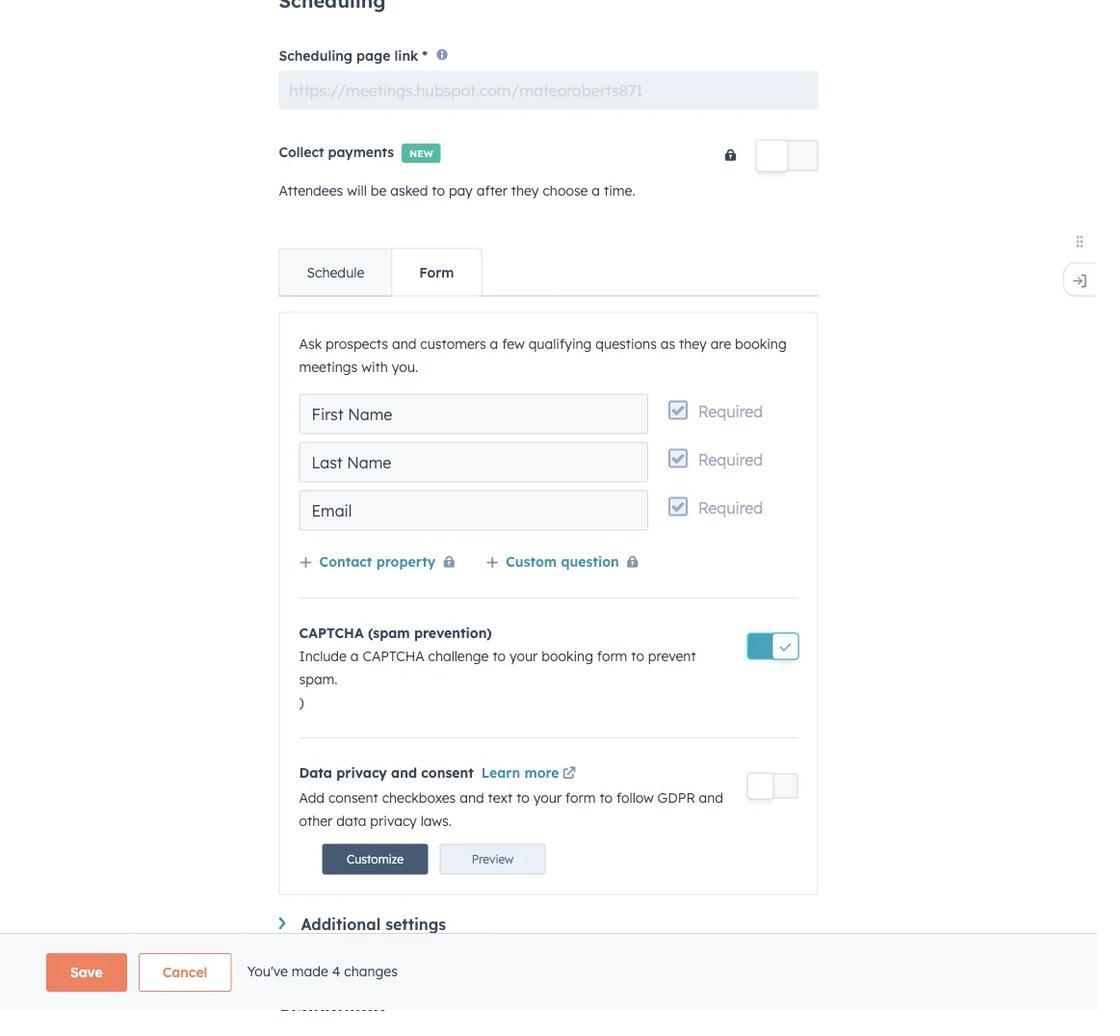 Task type: locate. For each thing, give the bounding box(es) containing it.
1 vertical spatial name
[[347, 453, 392, 472]]

asked
[[391, 182, 428, 199]]

to left prevent in the bottom right of the page
[[632, 648, 645, 665]]

privacy
[[337, 764, 387, 781], [370, 812, 417, 829]]

required for last
[[699, 450, 764, 469]]

1 horizontal spatial they
[[680, 335, 707, 352]]

1 vertical spatial your
[[534, 789, 562, 806]]

name right first
[[348, 404, 393, 424]]

link opens in a new window image inside 'learn more' link
[[563, 768, 576, 781]]

consent up checkboxes
[[421, 764, 474, 781]]

a right include
[[351, 648, 359, 665]]

1 vertical spatial a
[[490, 335, 499, 352]]

0 vertical spatial they
[[512, 182, 539, 199]]

additional settings button
[[279, 914, 819, 934]]

0 vertical spatial your
[[510, 648, 538, 665]]

and up you.
[[392, 335, 417, 352]]

to right text
[[517, 789, 530, 806]]

1 vertical spatial required
[[699, 450, 764, 469]]

they
[[512, 182, 539, 199], [680, 335, 707, 352]]

first name
[[312, 404, 393, 424]]

learn more link
[[482, 763, 580, 786]]

0 vertical spatial a
[[592, 182, 600, 199]]

0 horizontal spatial booking
[[542, 648, 594, 665]]

0 horizontal spatial consent
[[329, 789, 378, 806]]

captcha up include
[[299, 625, 364, 642]]

you.
[[392, 358, 418, 375]]

(spam
[[368, 625, 410, 642]]

0 vertical spatial required
[[699, 402, 764, 421]]

form
[[597, 648, 628, 665], [566, 789, 596, 806]]

a for to
[[351, 648, 359, 665]]

your right challenge
[[510, 648, 538, 665]]

save
[[70, 964, 103, 981]]

and left text
[[460, 789, 484, 806]]

1 vertical spatial form
[[566, 789, 596, 806]]

required
[[699, 402, 764, 421], [699, 450, 764, 469], [699, 498, 764, 517]]

consent
[[421, 764, 474, 781], [329, 789, 378, 806]]

your down more at the bottom of the page
[[534, 789, 562, 806]]

schedule
[[307, 264, 365, 281]]

customize button
[[322, 844, 428, 875]]

prevention)
[[414, 625, 492, 642]]

and right "gdpr"
[[699, 789, 724, 806]]

1 vertical spatial privacy
[[370, 812, 417, 829]]

0 horizontal spatial form
[[566, 789, 596, 806]]

be
[[371, 182, 387, 199]]

your
[[510, 648, 538, 665], [534, 789, 562, 806]]

a inside captcha (spam prevention) include a captcha challenge to your booking form to prevent spam.
[[351, 648, 359, 665]]

will
[[347, 182, 367, 199]]

1 vertical spatial they
[[680, 335, 707, 352]]

1 horizontal spatial form
[[597, 648, 628, 665]]

0 vertical spatial name
[[348, 404, 393, 424]]

new
[[410, 147, 433, 159]]

2 vertical spatial a
[[351, 648, 359, 665]]

a for questions
[[490, 335, 499, 352]]

gdpr
[[658, 789, 696, 806]]

1 vertical spatial consent
[[329, 789, 378, 806]]

include
[[299, 648, 347, 665]]

0 horizontal spatial a
[[351, 648, 359, 665]]

and
[[392, 335, 417, 352], [391, 764, 417, 781], [460, 789, 484, 806], [699, 789, 724, 806]]

0 horizontal spatial they
[[512, 182, 539, 199]]

name
[[348, 404, 393, 424], [347, 453, 392, 472]]

they right as
[[680, 335, 707, 352]]

scheduling page link
[[279, 47, 419, 64]]

email
[[312, 501, 352, 520]]

1 vertical spatial booking
[[542, 648, 594, 665]]

1 horizontal spatial consent
[[421, 764, 474, 781]]

form link
[[392, 249, 481, 296]]

form
[[419, 264, 454, 281]]

preview
[[472, 852, 514, 867]]

form left follow
[[566, 789, 596, 806]]

booking down custom question button
[[542, 648, 594, 665]]

more
[[525, 764, 560, 781]]

form inside add consent checkboxes and text to your form to follow gdpr and other data privacy laws.
[[566, 789, 596, 806]]

ask
[[299, 335, 322, 352]]

they right after
[[512, 182, 539, 199]]

link opens in a new window image
[[563, 763, 576, 786], [563, 768, 576, 781]]

they inside ask prospects and customers a few qualifying questions as they are booking meetings with you.
[[680, 335, 707, 352]]

ask prospects and customers a few qualifying questions as they are booking meetings with you.
[[299, 335, 787, 375]]

0 vertical spatial form
[[597, 648, 628, 665]]

collect payments
[[279, 143, 394, 160]]

)
[[299, 694, 304, 711]]

1 horizontal spatial booking
[[735, 335, 787, 352]]

data privacy and consent
[[299, 764, 474, 781]]

a
[[592, 182, 600, 199], [490, 335, 499, 352], [351, 648, 359, 665]]

captcha down (spam
[[363, 648, 425, 665]]

to
[[432, 182, 445, 199], [493, 648, 506, 665], [632, 648, 645, 665], [517, 789, 530, 806], [600, 789, 613, 806]]

payments
[[328, 143, 394, 160]]

consent up data
[[329, 789, 378, 806]]

tab list
[[279, 248, 482, 297]]

booking
[[735, 335, 787, 352], [542, 648, 594, 665]]

prevent
[[648, 648, 696, 665]]

0 vertical spatial booking
[[735, 335, 787, 352]]

privacy down checkboxes
[[370, 812, 417, 829]]

contact
[[319, 553, 372, 570]]

spam.
[[299, 671, 338, 688]]

text
[[488, 789, 513, 806]]

2 link opens in a new window image from the top
[[563, 768, 576, 781]]

form left prevent in the bottom right of the page
[[597, 648, 628, 665]]

a left the time.
[[592, 182, 600, 199]]

caret image
[[279, 917, 286, 930]]

2 vertical spatial required
[[699, 498, 764, 517]]

2 horizontal spatial a
[[592, 182, 600, 199]]

booking right are
[[735, 335, 787, 352]]

name right last
[[347, 453, 392, 472]]

a left few
[[490, 335, 499, 352]]

after
[[477, 182, 508, 199]]

captcha
[[299, 625, 364, 642], [363, 648, 425, 665]]

None text field
[[279, 71, 819, 110]]

last
[[312, 453, 343, 472]]

a inside ask prospects and customers a few qualifying questions as they are booking meetings with you.
[[490, 335, 499, 352]]

1 required from the top
[[699, 402, 764, 421]]

privacy right data
[[337, 764, 387, 781]]

2 required from the top
[[699, 450, 764, 469]]

you've made 4 changes
[[247, 962, 398, 979]]

made
[[292, 962, 329, 979]]

attendees
[[279, 182, 343, 199]]

name for first name
[[348, 404, 393, 424]]

1 vertical spatial captcha
[[363, 648, 425, 665]]

1 horizontal spatial a
[[490, 335, 499, 352]]

add consent checkboxes and text to your form to follow gdpr and other data privacy laws.
[[299, 789, 724, 829]]



Task type: describe. For each thing, give the bounding box(es) containing it.
questions
[[596, 335, 657, 352]]

attendees will be asked to pay after they choose a time.
[[279, 182, 636, 199]]

additional
[[301, 914, 381, 934]]

booking inside ask prospects and customers a few qualifying questions as they are booking meetings with you.
[[735, 335, 787, 352]]

preview button
[[440, 844, 546, 875]]

your inside add consent checkboxes and text to your form to follow gdpr and other data privacy laws.
[[534, 789, 562, 806]]

schedule link
[[280, 249, 392, 296]]

meetings
[[299, 358, 358, 375]]

0 vertical spatial captcha
[[299, 625, 364, 642]]

last name
[[312, 453, 392, 472]]

changes
[[344, 962, 398, 979]]

and up checkboxes
[[391, 764, 417, 781]]

save button
[[46, 953, 127, 992]]

1 link opens in a new window image from the top
[[563, 763, 576, 786]]

custom
[[506, 553, 557, 570]]

challenge
[[428, 648, 489, 665]]

name for last name
[[347, 453, 392, 472]]

tab list containing schedule
[[279, 248, 482, 297]]

page
[[357, 47, 391, 64]]

cancel button
[[139, 953, 232, 992]]

consent inside add consent checkboxes and text to your form to follow gdpr and other data privacy laws.
[[329, 789, 378, 806]]

pay
[[449, 182, 473, 199]]

additional settings
[[301, 914, 446, 934]]

page section element
[[0, 953, 1098, 992]]

custom question
[[506, 553, 619, 570]]

to left "pay"
[[432, 182, 445, 199]]

customize
[[347, 852, 404, 867]]

required for first
[[699, 402, 764, 421]]

settings
[[386, 914, 446, 934]]

learn more
[[482, 764, 560, 781]]

qualifying
[[529, 335, 592, 352]]

privacy inside add consent checkboxes and text to your form to follow gdpr and other data privacy laws.
[[370, 812, 417, 829]]

scheduling
[[279, 47, 353, 64]]

to right challenge
[[493, 648, 506, 665]]

your inside captcha (spam prevention) include a captcha challenge to your booking form to prevent spam.
[[510, 648, 538, 665]]

form inside captcha (spam prevention) include a captcha challenge to your booking form to prevent spam.
[[597, 648, 628, 665]]

4
[[332, 962, 341, 979]]

with
[[362, 358, 388, 375]]

0 vertical spatial privacy
[[337, 764, 387, 781]]

checkboxes
[[382, 789, 456, 806]]

collect
[[279, 143, 324, 160]]

choose
[[543, 182, 588, 199]]

captcha (spam prevention) include a captcha challenge to your booking form to prevent spam.
[[299, 625, 696, 688]]

contact property
[[319, 553, 436, 570]]

3 required from the top
[[699, 498, 764, 517]]

custom question button
[[486, 550, 646, 575]]

property
[[377, 553, 436, 570]]

and inside ask prospects and customers a few qualifying questions as they are booking meetings with you.
[[392, 335, 417, 352]]

as
[[661, 335, 676, 352]]

data
[[299, 764, 332, 781]]

prospects
[[326, 335, 388, 352]]

you've
[[247, 962, 288, 979]]

first
[[312, 404, 344, 424]]

contact property button
[[299, 550, 463, 575]]

add
[[299, 789, 325, 806]]

data
[[337, 812, 367, 829]]

follow
[[617, 789, 654, 806]]

learn
[[482, 764, 521, 781]]

few
[[502, 335, 525, 352]]

cancel
[[163, 964, 208, 981]]

other
[[299, 812, 333, 829]]

0 vertical spatial consent
[[421, 764, 474, 781]]

time.
[[604, 182, 636, 199]]

are
[[711, 335, 732, 352]]

laws.
[[421, 812, 452, 829]]

link
[[395, 47, 419, 64]]

to left follow
[[600, 789, 613, 806]]

customers
[[420, 335, 486, 352]]

booking inside captcha (spam prevention) include a captcha challenge to your booking form to prevent spam.
[[542, 648, 594, 665]]

question
[[561, 553, 619, 570]]



Task type: vqa. For each thing, say whether or not it's contained in the screenshot.
rightmost a
yes



